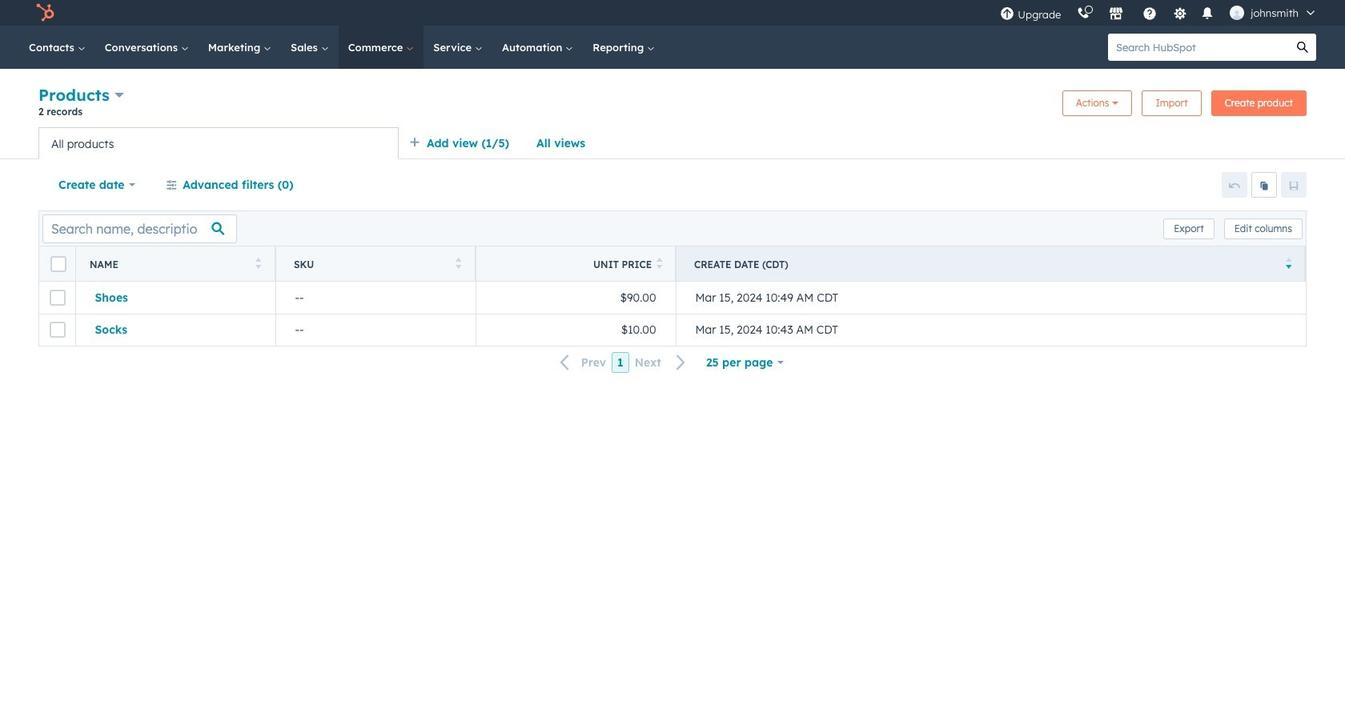 Task type: describe. For each thing, give the bounding box(es) containing it.
1 press to sort. element from the left
[[255, 257, 261, 271]]

john smith image
[[1230, 6, 1244, 20]]

pagination navigation
[[551, 352, 696, 373]]

1 press to sort. image from the left
[[255, 257, 261, 269]]

3 press to sort. element from the left
[[657, 257, 663, 271]]

Search HubSpot search field
[[1108, 34, 1289, 61]]

2 press to sort. image from the left
[[455, 257, 461, 269]]

3 press to sort. image from the left
[[657, 257, 663, 269]]

descending sort. press to sort ascending. image
[[1285, 257, 1291, 269]]



Task type: locate. For each thing, give the bounding box(es) containing it.
1 horizontal spatial press to sort. image
[[455, 257, 461, 269]]

marketplaces image
[[1109, 7, 1124, 22]]

0 horizontal spatial press to sort. element
[[255, 257, 261, 271]]

descending sort. press to sort ascending. element
[[1285, 257, 1291, 271]]

0 horizontal spatial press to sort. image
[[255, 257, 261, 269]]

Search name, description, or SKU search field
[[42, 214, 237, 243]]

press to sort. image
[[255, 257, 261, 269], [455, 257, 461, 269], [657, 257, 663, 269]]

2 horizontal spatial press to sort. element
[[657, 257, 663, 271]]

1 horizontal spatial press to sort. element
[[455, 257, 461, 271]]

press to sort. element
[[255, 257, 261, 271], [455, 257, 461, 271], [657, 257, 663, 271]]

menu
[[992, 0, 1326, 26]]

2 press to sort. element from the left
[[455, 257, 461, 271]]

banner
[[38, 83, 1307, 127]]

2 horizontal spatial press to sort. image
[[657, 257, 663, 269]]



Task type: vqa. For each thing, say whether or not it's contained in the screenshot.
calling inside the Tools element
no



